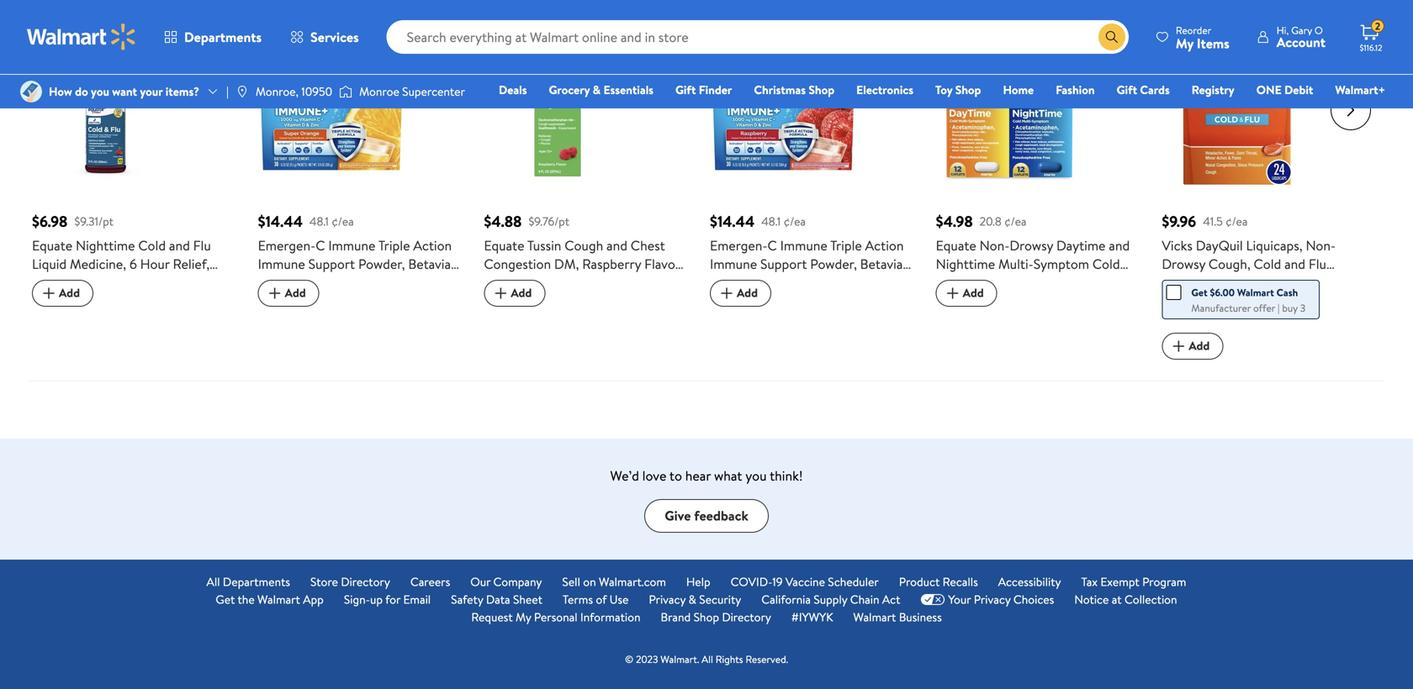 Task type: locate. For each thing, give the bounding box(es) containing it.
1 add to cart image from the left
[[39, 283, 59, 303]]

we'd
[[610, 467, 639, 485]]

my inside "reorder my items"
[[1176, 34, 1194, 53]]

my left 'items'
[[1176, 34, 1194, 53]]

search icon image
[[1105, 30, 1118, 44]]

1 48.1 from the left
[[309, 213, 329, 230]]

add to cart image for $14.44
[[265, 283, 285, 303]]

0 horizontal spatial emergen-
[[258, 236, 316, 255]]

flu inside $9.96 41.5 ¢/ea vicks dayquil liquicaps, non- drowsy cough, cold and flu relief, over-the-counter medicine, 24 ct
[[1309, 255, 1326, 273]]

oz
[[144, 273, 157, 292], [506, 273, 519, 292]]

hi, gary o account
[[1277, 23, 1326, 51]]

1 30 from the left
[[316, 310, 331, 329]]

0 horizontal spatial add to cart image
[[39, 283, 59, 303]]

2 oz from the left
[[506, 273, 519, 292]]

oz inside $6.98 $9.31/pt equate nighttime cold and flu liquid medicine, 6 hour relief, cherry flavor, 12 fl oz
[[144, 273, 157, 292]]

2 add to cart image from the left
[[717, 283, 737, 303]]

oz right 6
[[144, 273, 157, 292]]

1 fl from the left
[[132, 273, 140, 292]]

emergen- up the vitamins,
[[710, 236, 768, 255]]

2 horizontal spatial cold
[[1254, 255, 1281, 273]]

¢/ea inside $14.44 48.1 ¢/ea emergen-c immune  triple action immune support powder, betavia (r), 1000mg vitamin c, bvitamins, vitamin d and antioxidants, super orange – 30 count
[[332, 213, 354, 230]]

0 horizontal spatial flu
[[193, 236, 211, 255]]

0 horizontal spatial flavor,
[[76, 273, 114, 292]]

emergen- inside $14.44 48.1 ¢/ea emergen-c immune  triple action immune support powder, betavia (r), 1000mg vitamin c, b vitamins, vitamin d and antioxidants, raspberry – 30 count
[[710, 236, 768, 255]]

equate for $4.88
[[484, 236, 524, 255]]

2 d from the left
[[815, 292, 825, 310]]

¢/ea inside the $4.98 20.8 ¢/ea equate non-drowsy daytime and nighttime multi-symptom cold caplets, 24 count
[[1004, 213, 1027, 230]]

0 horizontal spatial &
[[593, 82, 601, 98]]

fl right 12
[[132, 273, 140, 292]]

directory up sign-
[[341, 574, 390, 590]]

1 triple from the left
[[378, 236, 410, 255]]

$4.88
[[484, 211, 522, 232]]

reorder my items
[[1176, 23, 1229, 53]]

you right do
[[91, 83, 109, 100]]

flu inside $6.98 $9.31/pt equate nighttime cold and flu liquid medicine, 6 hour relief, cherry flavor, 12 fl oz
[[193, 236, 211, 255]]

2 – from the left
[[851, 310, 858, 329]]

1 horizontal spatial emergen-
[[710, 236, 768, 255]]

add to favorites list, equate non-drowsy daytime and nighttime multi-symptom cold caplets, 24 count image
[[1056, 49, 1076, 70]]

0 horizontal spatial 1000mg
[[282, 273, 330, 292]]

2 horizontal spatial walmart
[[1237, 285, 1274, 300]]

betavia inside $14.44 48.1 ¢/ea emergen-c immune  triple action immune support powder, betavia (r), 1000mg vitamin c, b vitamins, vitamin d and antioxidants, raspberry – 30 count
[[860, 255, 903, 273]]

get left $6.00
[[1191, 285, 1208, 300]]

get left the the on the left
[[216, 592, 235, 608]]

30 inside $14.44 48.1 ¢/ea emergen-c immune  triple action immune support powder, betavia (r), 1000mg vitamin c, bvitamins, vitamin d and antioxidants, super orange – 30 count
[[316, 310, 331, 329]]

and left b
[[828, 292, 849, 310]]

0 horizontal spatial support
[[308, 255, 355, 273]]

& right grocery
[[593, 82, 601, 98]]

services
[[310, 28, 359, 46]]

1 vertical spatial get
[[216, 592, 235, 608]]

0 vertical spatial my
[[1176, 34, 1194, 53]]

0 vertical spatial &
[[593, 82, 601, 98]]

48.1 inside $14.44 48.1 ¢/ea emergen-c immune  triple action immune support powder, betavia (r), 1000mg vitamin c, bvitamins, vitamin d and antioxidants, super orange – 30 count
[[309, 213, 329, 230]]

1 vertical spatial all
[[702, 652, 713, 667]]

– inside $14.44 48.1 ¢/ea emergen-c immune  triple action immune support powder, betavia (r), 1000mg vitamin c, bvitamins, vitamin d and antioxidants, super orange – 30 count
[[305, 310, 313, 329]]

medicine,
[[70, 255, 126, 273], [1305, 273, 1362, 292]]

0 horizontal spatial all
[[207, 574, 220, 590]]

0 horizontal spatial count
[[334, 310, 371, 329]]

c, for b
[[833, 273, 846, 292]]

(r), inside $14.44 48.1 ¢/ea emergen-c immune  triple action immune support powder, betavia (r), 1000mg vitamin c, bvitamins, vitamin d and antioxidants, super orange – 30 count
[[258, 273, 279, 292]]

action for emergen-c immune  triple action immune support powder, betavia (r), 1000mg vitamin c, bvitamins, vitamin d and antioxidants, super orange – 30 count
[[413, 236, 452, 255]]

 image
[[235, 85, 249, 98]]

d left b
[[815, 292, 825, 310]]

safety data sheet link
[[451, 591, 542, 609]]

2 privacy from the left
[[974, 592, 1011, 608]]

48.1 for emergen-c immune  triple action immune support powder, betavia (r), 1000mg vitamin c, b vitamins, vitamin d and antioxidants, raspberry – 30 count
[[761, 213, 781, 230]]

0 horizontal spatial fl
[[132, 273, 140, 292]]

monroe supercenter
[[359, 83, 465, 100]]

1 1000mg from the left
[[282, 273, 330, 292]]

how
[[49, 83, 72, 100]]

brand shop directory link
[[661, 609, 771, 626]]

raspberry right dm,
[[582, 255, 641, 273]]

1 horizontal spatial medicine,
[[1305, 273, 1362, 292]]

1 vertical spatial my
[[516, 609, 531, 626]]

1 horizontal spatial my
[[1176, 34, 1194, 53]]

1 horizontal spatial 30
[[862, 310, 877, 329]]

c, inside $14.44 48.1 ¢/ea emergen-c immune  triple action immune support powder, betavia (r), 1000mg vitamin c, b vitamins, vitamin d and antioxidants, raspberry – 30 count
[[833, 273, 846, 292]]

0 vertical spatial walmart
[[1237, 285, 1274, 300]]

1 product group from the left
[[32, 9, 234, 361]]

0 horizontal spatial action
[[413, 236, 452, 255]]

shop right toy
[[955, 82, 981, 98]]

nighttime down $9.31/pt
[[76, 236, 135, 255]]

1 emergen- from the left
[[258, 236, 316, 255]]

fl right 8 at the top left of the page
[[494, 273, 503, 292]]

1 horizontal spatial you
[[745, 467, 767, 485]]

1 action from the left
[[413, 236, 452, 255]]

c, left bvitamins,
[[381, 273, 394, 292]]

nighttime inside the $4.98 20.8 ¢/ea equate non-drowsy daytime and nighttime multi-symptom cold caplets, 24 count
[[936, 255, 995, 273]]

drowsy inside $9.96 41.5 ¢/ea vicks dayquil liquicaps, non- drowsy cough, cold and flu relief, over-the-counter medicine, 24 ct
[[1162, 255, 1205, 273]]

powder, inside $14.44 48.1 ¢/ea emergen-c immune  triple action immune support powder, betavia (r), 1000mg vitamin c, b vitamins, vitamin d and antioxidants, raspberry – 30 count
[[810, 255, 857, 273]]

0 horizontal spatial equate
[[32, 236, 72, 255]]

items
[[1197, 34, 1229, 53]]

2 product group from the left
[[258, 9, 460, 361]]

0 vertical spatial directory
[[341, 574, 390, 590]]

cards
[[1140, 82, 1170, 98]]

0 vertical spatial departments
[[184, 28, 262, 46]]

0 horizontal spatial c,
[[381, 273, 394, 292]]

© 2023 walmart. all rights reserved.
[[625, 652, 788, 667]]

1 horizontal spatial all
[[702, 652, 713, 667]]

24
[[986, 273, 1001, 292], [1162, 292, 1177, 310]]

betavia right b
[[860, 255, 903, 273]]

raspberry inside $14.44 48.1 ¢/ea emergen-c immune  triple action immune support powder, betavia (r), 1000mg vitamin c, b vitamins, vitamin d and antioxidants, raspberry – 30 count
[[789, 310, 848, 329]]

cold right 6
[[138, 236, 166, 255]]

1 horizontal spatial &
[[688, 592, 696, 608]]

Get $6.00 Walmart Cash checkbox
[[1166, 285, 1181, 300]]

48.1 inside $14.44 48.1 ¢/ea emergen-c immune  triple action immune support powder, betavia (r), 1000mg vitamin c, b vitamins, vitamin d and antioxidants, raspberry – 30 count
[[761, 213, 781, 230]]

and right daytime
[[1109, 236, 1130, 255]]

betavia up the super
[[408, 255, 451, 273]]

oz inside $4.88 $9.76/pt equate tussin cough and chest congestion dm, raspberry flavor, 8 fl oz
[[506, 273, 519, 292]]

0 horizontal spatial $14.44
[[258, 211, 303, 232]]

triple inside $14.44 48.1 ¢/ea emergen-c immune  triple action immune support powder, betavia (r), 1000mg vitamin c, bvitamins, vitamin d and antioxidants, super orange – 30 count
[[378, 236, 410, 255]]

careers link
[[410, 573, 450, 591]]

shop for toy
[[955, 82, 981, 98]]

powder, inside $14.44 48.1 ¢/ea emergen-c immune  triple action immune support powder, betavia (r), 1000mg vitamin c, bvitamins, vitamin d and antioxidants, super orange – 30 count
[[358, 255, 405, 273]]

product group
[[32, 9, 234, 361], [258, 9, 460, 361], [484, 9, 686, 361], [710, 9, 912, 361], [936, 9, 1138, 361], [1162, 9, 1364, 361]]

2 gift from the left
[[1117, 82, 1137, 98]]

$14.44 inside $14.44 48.1 ¢/ea emergen-c immune  triple action immune support powder, betavia (r), 1000mg vitamin c, b vitamins, vitamin d and antioxidants, raspberry – 30 count
[[710, 211, 755, 232]]

1 horizontal spatial privacy
[[974, 592, 1011, 608]]

covid-19 vaccine scheduler link
[[731, 573, 879, 591]]

departments
[[184, 28, 262, 46], [223, 574, 290, 590]]

notice at collection request my personal information
[[471, 592, 1177, 626]]

scheduler
[[828, 574, 879, 590]]

2 equate from the left
[[484, 236, 524, 255]]

c, for bvitamins,
[[381, 273, 394, 292]]

| left buy
[[1278, 301, 1280, 315]]

1 horizontal spatial gift
[[1117, 82, 1137, 98]]

christmas shop link
[[746, 81, 842, 99]]

notice at collection link
[[1074, 591, 1177, 609]]

monroe,
[[256, 83, 298, 100]]

c inside $14.44 48.1 ¢/ea emergen-c immune  triple action immune support powder, betavia (r), 1000mg vitamin c, b vitamins, vitamin d and antioxidants, raspberry – 30 count
[[768, 236, 777, 255]]

my inside notice at collection request my personal information
[[516, 609, 531, 626]]

privacy up brand
[[649, 592, 686, 608]]

equate inside $6.98 $9.31/pt equate nighttime cold and flu liquid medicine, 6 hour relief, cherry flavor, 12 fl oz
[[32, 236, 72, 255]]

1 $14.44 from the left
[[258, 211, 303, 232]]

fashion link
[[1048, 81, 1102, 99]]

privacy
[[649, 592, 686, 608], [974, 592, 1011, 608]]

walmart+
[[1335, 82, 1385, 98]]

add for equate non-drowsy daytime and nighttime multi-symptom cold caplets, 24 count
[[963, 285, 984, 301]]

product recalls link
[[899, 573, 978, 591]]

1 vertical spatial raspberry
[[789, 310, 848, 329]]

count inside $14.44 48.1 ¢/ea emergen-c immune  triple action immune support powder, betavia (r), 1000mg vitamin c, b vitamins, vitamin d and antioxidants, raspberry – 30 count
[[710, 329, 746, 347]]

action inside $14.44 48.1 ¢/ea emergen-c immune  triple action immune support powder, betavia (r), 1000mg vitamin c, bvitamins, vitamin d and antioxidants, super orange – 30 count
[[413, 236, 452, 255]]

electronics
[[856, 82, 913, 98]]

relief, right the hour
[[173, 255, 210, 273]]

¢/ea
[[332, 213, 354, 230], [784, 213, 806, 230], [1004, 213, 1027, 230], [1226, 213, 1248, 230]]

$14.44 for emergen-c immune  triple action immune support powder, betavia (r), 1000mg vitamin c, b vitamins, vitamin d and antioxidants, raspberry – 30 count
[[710, 211, 755, 232]]

emergen- inside $14.44 48.1 ¢/ea emergen-c immune  triple action immune support powder, betavia (r), 1000mg vitamin c, bvitamins, vitamin d and antioxidants, super orange – 30 count
[[258, 236, 316, 255]]

sign-up for email link
[[344, 591, 431, 609]]

1 powder, from the left
[[358, 255, 405, 273]]

relief, left over-
[[1162, 273, 1199, 292]]

walmart+ link
[[1328, 81, 1393, 99]]

medicine, left 6
[[70, 255, 126, 273]]

1 horizontal spatial c,
[[833, 273, 846, 292]]

1 oz from the left
[[144, 273, 157, 292]]

0 horizontal spatial |
[[226, 83, 229, 100]]

2 c from the left
[[768, 236, 777, 255]]

flu right the hour
[[193, 236, 211, 255]]

1 horizontal spatial relief,
[[1162, 273, 1199, 292]]

(r), inside $14.44 48.1 ¢/ea emergen-c immune  triple action immune support powder, betavia (r), 1000mg vitamin c, b vitamins, vitamin d and antioxidants, raspberry – 30 count
[[710, 273, 731, 292]]

0 horizontal spatial c
[[316, 236, 325, 255]]

covid-
[[731, 574, 772, 590]]

1 equate from the left
[[32, 236, 72, 255]]

equate down $4.88
[[484, 236, 524, 255]]

and inside $6.98 $9.31/pt equate nighttime cold and flu liquid medicine, 6 hour relief, cherry flavor, 12 fl oz
[[169, 236, 190, 255]]

action inside $14.44 48.1 ¢/ea emergen-c immune  triple action immune support powder, betavia (r), 1000mg vitamin c, b vitamins, vitamin d and antioxidants, raspberry – 30 count
[[865, 236, 904, 255]]

1 horizontal spatial action
[[865, 236, 904, 255]]

medicine, inside $9.96 41.5 ¢/ea vicks dayquil liquicaps, non- drowsy cough, cold and flu relief, over-the-counter medicine, 24 ct
[[1305, 273, 1362, 292]]

1 horizontal spatial 48.1
[[761, 213, 781, 230]]

1000mg inside $14.44 48.1 ¢/ea emergen-c immune  triple action immune support powder, betavia (r), 1000mg vitamin c, b vitamins, vitamin d and antioxidants, raspberry – 30 count
[[734, 273, 782, 292]]

2 action from the left
[[865, 236, 904, 255]]

gift left finder on the top
[[675, 82, 696, 98]]

0 horizontal spatial raspberry
[[582, 255, 641, 273]]

items?
[[165, 83, 199, 100]]

support
[[308, 255, 355, 273], [760, 255, 807, 273]]

orange
[[258, 310, 302, 329]]

– inside $14.44 48.1 ¢/ea emergen-c immune  triple action immune support powder, betavia (r), 1000mg vitamin c, b vitamins, vitamin d and antioxidants, raspberry – 30 count
[[851, 310, 858, 329]]

medicine, up 3
[[1305, 273, 1362, 292]]

1 horizontal spatial flavor,
[[644, 255, 683, 273]]

1 (r), from the left
[[258, 273, 279, 292]]

sell
[[562, 574, 580, 590]]

walmart image
[[27, 24, 136, 50]]

1 vertical spatial directory
[[722, 609, 771, 626]]

1 horizontal spatial powder,
[[810, 255, 857, 273]]

flu right counter
[[1309, 255, 1326, 273]]

4 ¢/ea from the left
[[1226, 213, 1248, 230]]

walmart.
[[660, 652, 699, 667]]

1 horizontal spatial  image
[[339, 83, 353, 100]]

add to cart image up orange on the top left of page
[[265, 283, 285, 303]]

$14.44 inside $14.44 48.1 ¢/ea emergen-c immune  triple action immune support powder, betavia (r), 1000mg vitamin c, bvitamins, vitamin d and antioxidants, super orange – 30 count
[[258, 211, 303, 232]]

1 gift from the left
[[675, 82, 696, 98]]

3 product group from the left
[[484, 9, 686, 361]]

betavia inside $14.44 48.1 ¢/ea emergen-c immune  triple action immune support powder, betavia (r), 1000mg vitamin c, bvitamins, vitamin d and antioxidants, super orange – 30 count
[[408, 255, 451, 273]]

you right what
[[745, 467, 767, 485]]

support inside $14.44 48.1 ¢/ea emergen-c immune  triple action immune support powder, betavia (r), 1000mg vitamin c, b vitamins, vitamin d and antioxidants, raspberry – 30 count
[[760, 255, 807, 273]]

2 support from the left
[[760, 255, 807, 273]]

shop down privacy & security link
[[694, 609, 719, 626]]

gift for gift finder
[[675, 82, 696, 98]]

0 horizontal spatial shop
[[694, 609, 719, 626]]

tax exempt program get the walmart app
[[216, 574, 1186, 608]]

0 horizontal spatial 48.1
[[309, 213, 329, 230]]

triple inside $14.44 48.1 ¢/ea emergen-c immune  triple action immune support powder, betavia (r), 1000mg vitamin c, b vitamins, vitamin d and antioxidants, raspberry – 30 count
[[830, 236, 862, 255]]

30
[[316, 310, 331, 329], [862, 310, 877, 329]]

add to cart image down congestion
[[491, 283, 511, 303]]

triple up b
[[830, 236, 862, 255]]

flavor, left 12
[[76, 273, 114, 292]]

drowsy up the get $6.00 walmart cash option
[[1162, 255, 1205, 273]]

0 horizontal spatial antioxidants,
[[343, 292, 419, 310]]

add to favorites list, emergen-c immune  triple action immune support powder, betavia (r), 1000mg vitamin c, b vitamins, vitamin d and antioxidants, raspberry – 30 count image
[[830, 49, 850, 70]]

tax exempt program link
[[1081, 573, 1186, 591]]

o
[[1314, 23, 1323, 37]]

gift left cards
[[1117, 82, 1137, 98]]

1 – from the left
[[305, 310, 313, 329]]

christmas shop
[[754, 82, 834, 98]]

0 horizontal spatial get
[[216, 592, 235, 608]]

3 equate from the left
[[936, 236, 976, 255]]

1 non- from the left
[[980, 236, 1010, 255]]

1 horizontal spatial count
[[710, 329, 746, 347]]

manufacturer offer |  buy 3
[[1191, 301, 1306, 315]]

0 horizontal spatial nighttime
[[76, 236, 135, 255]]

0 horizontal spatial oz
[[144, 273, 157, 292]]

emergen- up orange on the top left of page
[[258, 236, 316, 255]]

equate down $4.98
[[936, 236, 976, 255]]

my down sheet
[[516, 609, 531, 626]]

5 product group from the left
[[936, 9, 1138, 361]]

1 horizontal spatial antioxidants,
[[710, 310, 786, 329]]

0 horizontal spatial (r),
[[258, 273, 279, 292]]

1 horizontal spatial 1000mg
[[734, 273, 782, 292]]

1 vertical spatial &
[[688, 592, 696, 608]]

shop for brand
[[694, 609, 719, 626]]

1 horizontal spatial add to cart image
[[717, 283, 737, 303]]

2 triple from the left
[[830, 236, 862, 255]]

count inside $14.44 48.1 ¢/ea emergen-c immune  triple action immune support powder, betavia (r), 1000mg vitamin c, bvitamins, vitamin d and antioxidants, super orange – 30 count
[[334, 310, 371, 329]]

add button
[[32, 280, 93, 307], [258, 280, 319, 307], [484, 280, 545, 307], [710, 280, 771, 307], [936, 280, 997, 307], [1162, 333, 1223, 360]]

0 horizontal spatial 30
[[316, 310, 331, 329]]

cherry
[[32, 273, 73, 292]]

relief, inside $6.98 $9.31/pt equate nighttime cold and flu liquid medicine, 6 hour relief, cherry flavor, 12 fl oz
[[173, 255, 210, 273]]

0 horizontal spatial  image
[[20, 81, 42, 103]]

and right 6
[[169, 236, 190, 255]]

 image right 10950 at the top of page
[[339, 83, 353, 100]]

all left rights
[[702, 652, 713, 667]]

1 d from the left
[[306, 292, 316, 310]]

and inside the $4.98 20.8 ¢/ea equate non-drowsy daytime and nighttime multi-symptom cold caplets, 24 count
[[1109, 236, 1130, 255]]

non- right liquicaps,
[[1306, 236, 1336, 255]]

sell on walmart.com link
[[562, 573, 666, 591]]

0 horizontal spatial cold
[[138, 236, 166, 255]]

what
[[714, 467, 742, 485]]

help
[[686, 574, 710, 590]]

2 48.1 from the left
[[761, 213, 781, 230]]

2 $14.44 from the left
[[710, 211, 755, 232]]

drowsy left daytime
[[1010, 236, 1053, 255]]

add to cart image down $4.98
[[943, 283, 963, 303]]

store
[[310, 574, 338, 590]]

next slide for cold & flu season list image
[[1331, 90, 1371, 130]]

1 ¢/ea from the left
[[332, 213, 354, 230]]

1 horizontal spatial directory
[[722, 609, 771, 626]]

walmart up manufacturer offer |  buy 3
[[1237, 285, 1274, 300]]

2 fl from the left
[[494, 273, 503, 292]]

vicks
[[1162, 236, 1193, 255]]

0 vertical spatial raspberry
[[582, 255, 641, 273]]

$6.98
[[32, 211, 68, 232]]

1 horizontal spatial nighttime
[[936, 255, 995, 273]]

equate inside $4.88 $9.76/pt equate tussin cough and chest congestion dm, raspberry flavor, 8 fl oz
[[484, 236, 524, 255]]

add to favorites list, emergen-c immune  triple action immune support powder, betavia (r), 1000mg vitamin c, bvitamins, vitamin d and antioxidants, super orange – 30 count image
[[378, 49, 398, 70]]

0 horizontal spatial my
[[516, 609, 531, 626]]

1 horizontal spatial walmart
[[853, 609, 896, 626]]

add button for equate non-drowsy daytime and nighttime multi-symptom cold caplets, 24 count
[[936, 280, 997, 307]]

1 horizontal spatial support
[[760, 255, 807, 273]]

privacy inside your privacy choices link
[[974, 592, 1011, 608]]

and right orange on the top left of page
[[319, 292, 340, 310]]

c, inside $14.44 48.1 ¢/ea emergen-c immune  triple action immune support powder, betavia (r), 1000mg vitamin c, bvitamins, vitamin d and antioxidants, super orange – 30 count
[[381, 273, 394, 292]]

$14.44
[[258, 211, 303, 232], [710, 211, 755, 232]]

betavia for b
[[860, 255, 903, 273]]

0 horizontal spatial you
[[91, 83, 109, 100]]

0 horizontal spatial powder,
[[358, 255, 405, 273]]

privacy choices icon image
[[920, 594, 945, 606]]

1 horizontal spatial –
[[851, 310, 858, 329]]

gary
[[1291, 23, 1312, 37]]

30 inside $14.44 48.1 ¢/ea emergen-c immune  triple action immune support powder, betavia (r), 1000mg vitamin c, b vitamins, vitamin d and antioxidants, raspberry – 30 count
[[862, 310, 877, 329]]

action
[[413, 236, 452, 255], [865, 236, 904, 255]]

1 horizontal spatial triple
[[830, 236, 862, 255]]

2 horizontal spatial shop
[[955, 82, 981, 98]]

¢/ea for emergen-c immune  triple action immune support powder, betavia (r), 1000mg vitamin c, b vitamins, vitamin d and antioxidants, raspberry – 30 count
[[784, 213, 806, 230]]

d right orange on the top left of page
[[306, 292, 316, 310]]

triple for b
[[830, 236, 862, 255]]

business
[[899, 609, 942, 626]]

help link
[[686, 573, 710, 591]]

non- down 20.8
[[980, 236, 1010, 255]]

hour
[[140, 255, 170, 273]]

add to cart image for $4.98
[[943, 283, 963, 303]]

reorder
[[1176, 23, 1211, 37]]

& down help link
[[688, 592, 696, 608]]

raspberry right the vitamins,
[[789, 310, 848, 329]]

(r),
[[258, 273, 279, 292], [710, 273, 731, 292]]

shop
[[809, 82, 834, 98], [955, 82, 981, 98], [694, 609, 719, 626]]

 image left how
[[20, 81, 42, 103]]

directory down security on the bottom of the page
[[722, 609, 771, 626]]

0 horizontal spatial walmart
[[257, 592, 300, 608]]

add to cart image for $14.44
[[717, 283, 737, 303]]

$14.44 for emergen-c immune  triple action immune support powder, betavia (r), 1000mg vitamin c, bvitamins, vitamin d and antioxidants, super orange – 30 count
[[258, 211, 303, 232]]

¢/ea inside $14.44 48.1 ¢/ea emergen-c immune  triple action immune support powder, betavia (r), 1000mg vitamin c, b vitamins, vitamin d and antioxidants, raspberry – 30 count
[[784, 213, 806, 230]]

support inside $14.44 48.1 ¢/ea emergen-c immune  triple action immune support powder, betavia (r), 1000mg vitamin c, bvitamins, vitamin d and antioxidants, super orange – 30 count
[[308, 255, 355, 273]]

count right orange on the top left of page
[[334, 310, 371, 329]]

1 support from the left
[[308, 255, 355, 273]]

act
[[882, 592, 900, 608]]

2 1000mg from the left
[[734, 273, 782, 292]]

1 horizontal spatial shop
[[809, 82, 834, 98]]

c inside $14.44 48.1 ¢/ea emergen-c immune  triple action immune support powder, betavia (r), 1000mg vitamin c, bvitamins, vitamin d and antioxidants, super orange – 30 count
[[316, 236, 325, 255]]

all up get the walmart app link
[[207, 574, 220, 590]]

c for d
[[316, 236, 325, 255]]

1000mg inside $14.44 48.1 ¢/ea emergen-c immune  triple action immune support powder, betavia (r), 1000mg vitamin c, bvitamins, vitamin d and antioxidants, super orange – 30 count
[[282, 273, 330, 292]]

terms of use
[[563, 592, 629, 608]]

betavia
[[408, 255, 451, 273], [860, 255, 903, 273]]

2 powder, from the left
[[810, 255, 857, 273]]

departments up items?
[[184, 28, 262, 46]]

equate tussin cough and chest congestion dm, raspberry flavor, 8 fl oz image
[[484, 43, 631, 190]]

1000mg
[[282, 273, 330, 292], [734, 273, 782, 292]]

cold right symptom on the top
[[1092, 255, 1120, 273]]

add to cart image
[[265, 283, 285, 303], [491, 283, 511, 303], [943, 283, 963, 303], [1169, 336, 1189, 356]]

– down b
[[851, 310, 858, 329]]

fl
[[132, 273, 140, 292], [494, 273, 503, 292]]

2 c, from the left
[[833, 273, 846, 292]]

0 horizontal spatial drowsy
[[1010, 236, 1053, 255]]

cold up cash
[[1254, 255, 1281, 273]]

6 product group from the left
[[1162, 9, 1364, 361]]

add to cart image for $4.88
[[491, 283, 511, 303]]

departments inside dropdown button
[[184, 28, 262, 46]]

24 left ct
[[1162, 292, 1177, 310]]

2 betavia from the left
[[860, 255, 903, 273]]

and up cash
[[1284, 255, 1305, 273]]

add to cart image
[[39, 283, 59, 303], [717, 283, 737, 303]]

1 privacy from the left
[[649, 592, 686, 608]]

24 right caplets,
[[986, 273, 1001, 292]]

2 vertical spatial walmart
[[853, 609, 896, 626]]

$14.44 48.1 ¢/ea emergen-c immune  triple action immune support powder, betavia (r), 1000mg vitamin c, bvitamins, vitamin d and antioxidants, super orange – 30 count
[[258, 211, 459, 329]]

2 non- from the left
[[1306, 236, 1336, 255]]

triple for bvitamins,
[[378, 236, 410, 255]]

1 horizontal spatial fl
[[494, 273, 503, 292]]

and left chest
[[606, 236, 627, 255]]

count down the vitamins,
[[710, 329, 746, 347]]

0 horizontal spatial betavia
[[408, 255, 451, 273]]

sell on walmart.com
[[562, 574, 666, 590]]

of
[[596, 592, 607, 608]]

2 30 from the left
[[862, 310, 877, 329]]

counter
[[1257, 273, 1302, 292]]

1 horizontal spatial c
[[768, 236, 777, 255]]

1 horizontal spatial drowsy
[[1162, 255, 1205, 273]]

1 horizontal spatial non-
[[1306, 236, 1336, 255]]

1 horizontal spatial oz
[[506, 273, 519, 292]]

chain
[[850, 592, 879, 608]]

count right caplets,
[[1005, 273, 1041, 292]]

 image
[[20, 81, 42, 103], [339, 83, 353, 100]]

2 emergen- from the left
[[710, 236, 768, 255]]

cold inside $6.98 $9.31/pt equate nighttime cold and flu liquid medicine, 6 hour relief, cherry flavor, 12 fl oz
[[138, 236, 166, 255]]

shop for christmas
[[809, 82, 834, 98]]

2 (r), from the left
[[710, 273, 731, 292]]

oz right 8 at the top left of the page
[[506, 273, 519, 292]]

0 horizontal spatial non-
[[980, 236, 1010, 255]]

Search search field
[[387, 20, 1129, 54]]

equate down $6.98 at the left of page
[[32, 236, 72, 255]]

on
[[583, 574, 596, 590]]

add to favorites list, vicks dayquil liquicaps, non-drowsy cough, cold and flu relief, over-the-counter medicine, 24 ct image
[[1282, 49, 1302, 70]]

2 horizontal spatial equate
[[936, 236, 976, 255]]

0 horizontal spatial 24
[[986, 273, 1001, 292]]

privacy right your
[[974, 592, 1011, 608]]

walmart right the the on the left
[[257, 592, 300, 608]]

1 horizontal spatial raspberry
[[789, 310, 848, 329]]

powder,
[[358, 255, 405, 273], [810, 255, 857, 273]]

gift for gift cards
[[1117, 82, 1137, 98]]

1 horizontal spatial equate
[[484, 236, 524, 255]]

c, left b
[[833, 273, 846, 292]]

| right items?
[[226, 83, 229, 100]]

10950
[[301, 83, 332, 100]]

– right orange on the top left of page
[[305, 310, 313, 329]]

3 ¢/ea from the left
[[1004, 213, 1027, 230]]

flavor, right cough
[[644, 255, 683, 273]]

nighttime down $4.98
[[936, 255, 995, 273]]

shop down add to favorites list, emergen-c immune  triple action immune support powder, betavia (r), 1000mg vitamin c, b vitamins, vitamin d and antioxidants, raspberry – 30 count icon
[[809, 82, 834, 98]]

Walmart Site-Wide search field
[[387, 20, 1129, 54]]

1 c from the left
[[316, 236, 325, 255]]

walmart
[[1237, 285, 1274, 300], [257, 592, 300, 608], [853, 609, 896, 626]]

2 horizontal spatial count
[[1005, 273, 1041, 292]]

my
[[1176, 34, 1194, 53], [516, 609, 531, 626]]

triple up bvitamins,
[[378, 236, 410, 255]]

0 horizontal spatial relief,
[[173, 255, 210, 273]]

0 horizontal spatial gift
[[675, 82, 696, 98]]

departments up the the on the left
[[223, 574, 290, 590]]

0 vertical spatial |
[[226, 83, 229, 100]]

and
[[169, 236, 190, 255], [606, 236, 627, 255], [1109, 236, 1130, 255], [1284, 255, 1305, 273], [319, 292, 340, 310], [828, 292, 849, 310]]

2 ¢/ea from the left
[[784, 213, 806, 230]]

1 horizontal spatial cold
[[1092, 255, 1120, 273]]

1 horizontal spatial flu
[[1309, 255, 1326, 273]]

1 c, from the left
[[381, 273, 394, 292]]

nighttime
[[76, 236, 135, 255], [936, 255, 995, 273]]

1 horizontal spatial $14.44
[[710, 211, 755, 232]]

4 product group from the left
[[710, 9, 912, 361]]

1 betavia from the left
[[408, 255, 451, 273]]

0 horizontal spatial privacy
[[649, 592, 686, 608]]

& for privacy
[[688, 592, 696, 608]]

product group containing $9.96
[[1162, 9, 1364, 361]]

request my personal information link
[[471, 609, 640, 626]]

1 horizontal spatial (r),
[[710, 273, 731, 292]]

the-
[[1232, 273, 1257, 292]]

and inside $14.44 48.1 ¢/ea emergen-c immune  triple action immune support powder, betavia (r), 1000mg vitamin c, b vitamins, vitamin d and antioxidants, raspberry – 30 count
[[828, 292, 849, 310]]

walmart down chain
[[853, 609, 896, 626]]

daytime
[[1056, 236, 1106, 255]]



Task type: vqa. For each thing, say whether or not it's contained in the screenshot.
Reorder My Items
yes



Task type: describe. For each thing, give the bounding box(es) containing it.
liquid
[[32, 255, 67, 273]]

privacy & security link
[[649, 591, 741, 609]]

toy
[[935, 82, 952, 98]]

registry link
[[1184, 81, 1242, 99]]

flavor, inside $4.88 $9.76/pt equate tussin cough and chest congestion dm, raspberry flavor, 8 fl oz
[[644, 255, 683, 273]]

nighttime inside $6.98 $9.31/pt equate nighttime cold and flu liquid medicine, 6 hour relief, cherry flavor, 12 fl oz
[[76, 236, 135, 255]]

¢/ea for emergen-c immune  triple action immune support powder, betavia (r), 1000mg vitamin c, bvitamins, vitamin d and antioxidants, super orange – 30 count
[[332, 213, 354, 230]]

b
[[849, 273, 858, 292]]

app
[[303, 592, 324, 608]]

our company
[[470, 574, 542, 590]]

buy
[[1282, 301, 1298, 315]]

essentials
[[603, 82, 653, 98]]

think!
[[770, 467, 803, 485]]

grocery & essentials link
[[541, 81, 661, 99]]

¢/ea for equate non-drowsy daytime and nighttime multi-symptom cold caplets, 24 count
[[1004, 213, 1027, 230]]

services button
[[276, 17, 373, 57]]

$9.96 41.5 ¢/ea vicks dayquil liquicaps, non- drowsy cough, cold and flu relief, over-the-counter medicine, 24 ct
[[1162, 211, 1362, 310]]

sign-up for email
[[344, 592, 431, 608]]

give feedback
[[665, 507, 748, 525]]

8
[[484, 273, 491, 292]]

california
[[761, 592, 811, 608]]

medicine, inside $6.98 $9.31/pt equate nighttime cold and flu liquid medicine, 6 hour relief, cherry flavor, 12 fl oz
[[70, 255, 126, 273]]

cold inside $9.96 41.5 ¢/ea vicks dayquil liquicaps, non- drowsy cough, cold and flu relief, over-the-counter medicine, 24 ct
[[1254, 255, 1281, 273]]

add for equate nighttime cold and flu liquid medicine, 6 hour relief, cherry flavor, 12 fl oz
[[59, 285, 80, 301]]

multi-
[[998, 255, 1034, 273]]

collection
[[1124, 592, 1177, 608]]

product
[[899, 574, 940, 590]]

sign-
[[344, 592, 370, 608]]

caplets,
[[936, 273, 983, 292]]

equate for $6.98
[[32, 236, 72, 255]]

up
[[370, 592, 383, 608]]

how do you want your items?
[[49, 83, 199, 100]]

product group containing $4.88
[[484, 9, 686, 361]]

all departments link
[[207, 573, 290, 591]]

relief, inside $9.96 41.5 ¢/ea vicks dayquil liquicaps, non- drowsy cough, cold and flu relief, over-the-counter medicine, 24 ct
[[1162, 273, 1199, 292]]

d inside $14.44 48.1 ¢/ea emergen-c immune  triple action immune support powder, betavia (r), 1000mg vitamin c, b vitamins, vitamin d and antioxidants, raspberry – 30 count
[[815, 292, 825, 310]]

finder
[[699, 82, 732, 98]]

cold inside the $4.98 20.8 ¢/ea equate non-drowsy daytime and nighttime multi-symptom cold caplets, 24 count
[[1092, 255, 1120, 273]]

$6.00
[[1210, 285, 1235, 300]]

equate nighttime cold and flu liquid medicine, 6 hour relief, cherry flavor, 12 fl oz image
[[32, 43, 179, 190]]

antioxidants, inside $14.44 48.1 ¢/ea emergen-c immune  triple action immune support powder, betavia (r), 1000mg vitamin c, bvitamins, vitamin d and antioxidants, super orange – 30 count
[[343, 292, 419, 310]]

safety data sheet
[[451, 592, 542, 608]]

– for raspberry
[[851, 310, 858, 329]]

30 for and
[[862, 310, 877, 329]]

add for equate tussin cough and chest congestion dm, raspberry flavor, 8 fl oz
[[511, 285, 532, 301]]

our company link
[[470, 573, 542, 591]]

flavor, inside $6.98 $9.31/pt equate nighttime cold and flu liquid medicine, 6 hour relief, cherry flavor, 12 fl oz
[[76, 273, 114, 292]]

$116.12
[[1360, 42, 1382, 53]]

1000mg for vitamin
[[282, 273, 330, 292]]

careers
[[410, 574, 450, 590]]

over-
[[1202, 273, 1232, 292]]

and inside $14.44 48.1 ¢/ea emergen-c immune  triple action immune support powder, betavia (r), 1000mg vitamin c, bvitamins, vitamin d and antioxidants, super orange – 30 count
[[319, 292, 340, 310]]

gift finder link
[[668, 81, 740, 99]]

walmart inside get $6.00 walmart cash walmart plus, element
[[1237, 285, 1274, 300]]

product group containing $4.98
[[936, 9, 1138, 361]]

add button for emergen-c immune  triple action immune support powder, betavia (r), 1000mg vitamin c, bvitamins, vitamin d and antioxidants, super orange – 30 count
[[258, 280, 319, 307]]

add to cart image for $6.98
[[39, 283, 59, 303]]

gift cards
[[1117, 82, 1170, 98]]

emergen- for emergen-c immune  triple action immune support powder, betavia (r), 1000mg vitamin c, bvitamins, vitamin d and antioxidants, super orange – 30 count
[[258, 236, 316, 255]]

product group containing $6.98
[[32, 9, 234, 361]]

give
[[665, 507, 691, 525]]

privacy inside privacy & security link
[[649, 592, 686, 608]]

one debit
[[1256, 82, 1313, 98]]

bvitamins,
[[397, 273, 459, 292]]

walmart inside tax exempt program get the walmart app
[[257, 592, 300, 608]]

non- inside the $4.98 20.8 ¢/ea equate non-drowsy daytime and nighttime multi-symptom cold caplets, 24 count
[[980, 236, 1010, 255]]

1 vertical spatial |
[[1278, 301, 1280, 315]]

covid-19 vaccine scheduler
[[731, 574, 879, 590]]

and inside $4.88 $9.76/pt equate tussin cough and chest congestion dm, raspberry flavor, 8 fl oz
[[606, 236, 627, 255]]

antioxidants, inside $14.44 48.1 ¢/ea emergen-c immune  triple action immune support powder, betavia (r), 1000mg vitamin c, b vitamins, vitamin d and antioxidants, raspberry – 30 count
[[710, 310, 786, 329]]

0 vertical spatial you
[[91, 83, 109, 100]]

& for grocery
[[593, 82, 601, 98]]

(r), for vitamins,
[[710, 273, 731, 292]]

powder, for bvitamins,
[[358, 255, 405, 273]]

fashion
[[1056, 82, 1095, 98]]

– for orange
[[305, 310, 313, 329]]

terms
[[563, 592, 593, 608]]

action for emergen-c immune  triple action immune support powder, betavia (r), 1000mg vitamin c, b vitamins, vitamin d and antioxidants, raspberry – 30 count
[[865, 236, 904, 255]]

#iywyk
[[791, 609, 833, 626]]

©
[[625, 652, 633, 667]]

c for vitamin
[[768, 236, 777, 255]]

non- inside $9.96 41.5 ¢/ea vicks dayquil liquicaps, non- drowsy cough, cold and flu relief, over-the-counter medicine, 24 ct
[[1306, 236, 1336, 255]]

personal
[[534, 609, 578, 626]]

program
[[1142, 574, 1186, 590]]

$9.96
[[1162, 211, 1196, 232]]

30 for antioxidants,
[[316, 310, 331, 329]]

brand
[[661, 609, 691, 626]]

offer
[[1253, 301, 1275, 315]]

count for emergen-c immune  triple action immune support powder, betavia (r), 1000mg vitamin c, bvitamins, vitamin d and antioxidants, super orange – 30 count
[[334, 310, 371, 329]]

one
[[1256, 82, 1282, 98]]

store directory link
[[310, 573, 390, 591]]

emergen-c immune  triple action immune support powder, betavia (r), 1000mg vitamin c, b vitamins, vitamin d and antioxidants, raspberry – 30 count image
[[710, 43, 857, 190]]

monroe
[[359, 83, 399, 100]]

debit
[[1284, 82, 1313, 98]]

emergen-c immune  triple action immune support powder, betavia (r), 1000mg vitamin c, bvitamins, vitamin d and antioxidants, super orange – 30 count image
[[258, 43, 405, 190]]

at
[[1112, 592, 1122, 608]]

count inside the $4.98 20.8 ¢/ea equate non-drowsy daytime and nighttime multi-symptom cold caplets, 24 count
[[1005, 273, 1041, 292]]

add button for emergen-c immune  triple action immune support powder, betavia (r), 1000mg vitamin c, b vitamins, vitamin d and antioxidants, raspberry – 30 count
[[710, 280, 771, 307]]

liquicaps,
[[1246, 236, 1302, 255]]

betavia for bvitamins,
[[408, 255, 451, 273]]

raspberry inside $4.88 $9.76/pt equate tussin cough and chest congestion dm, raspberry flavor, 8 fl oz
[[582, 255, 641, 273]]

powder, for b
[[810, 255, 857, 273]]

walmart.com
[[599, 574, 666, 590]]

account
[[1277, 33, 1326, 51]]

support for vitamin
[[760, 255, 807, 273]]

one debit link
[[1249, 81, 1321, 99]]

fl inside $6.98 $9.31/pt equate nighttime cold and flu liquid medicine, 6 hour relief, cherry flavor, 12 fl oz
[[132, 273, 140, 292]]

registry
[[1192, 82, 1234, 98]]

product recalls
[[899, 574, 978, 590]]

security
[[699, 592, 741, 608]]

add button for equate nighttime cold and flu liquid medicine, 6 hour relief, cherry flavor, 12 fl oz
[[32, 280, 93, 307]]

24 inside the $4.98 20.8 ¢/ea equate non-drowsy daytime and nighttime multi-symptom cold caplets, 24 count
[[986, 273, 1001, 292]]

equate non-drowsy daytime and nighttime multi-symptom cold caplets, 24 count image
[[936, 43, 1083, 190]]

departments button
[[150, 17, 276, 57]]

$9.76/pt
[[528, 213, 569, 230]]

chest
[[631, 236, 665, 255]]

feedback
[[694, 507, 748, 525]]

2023
[[636, 652, 658, 667]]

symptom
[[1033, 255, 1089, 273]]

0 vertical spatial all
[[207, 574, 220, 590]]

1 vertical spatial you
[[745, 467, 767, 485]]

1 vertical spatial departments
[[223, 574, 290, 590]]

get inside tax exempt program get the walmart app
[[216, 592, 235, 608]]

 image for monroe supercenter
[[339, 83, 353, 100]]

give feedback button
[[644, 499, 769, 533]]

emergen- for emergen-c immune  triple action immune support powder, betavia (r), 1000mg vitamin c, b vitamins, vitamin d and antioxidants, raspberry – 30 count
[[710, 236, 768, 255]]

48.1 for emergen-c immune  triple action immune support powder, betavia (r), 1000mg vitamin c, bvitamins, vitamin d and antioxidants, super orange – 30 count
[[309, 213, 329, 230]]

d inside $14.44 48.1 ¢/ea emergen-c immune  triple action immune support powder, betavia (r), 1000mg vitamin c, bvitamins, vitamin d and antioxidants, super orange – 30 count
[[306, 292, 316, 310]]

california supply chain act
[[761, 592, 900, 608]]

get $6.00 walmart cash
[[1191, 285, 1298, 300]]

drowsy inside the $4.98 20.8 ¢/ea equate non-drowsy daytime and nighttime multi-symptom cold caplets, 24 count
[[1010, 236, 1053, 255]]

reserved.
[[746, 652, 788, 667]]

walmart inside walmart business link
[[853, 609, 896, 626]]

exempt
[[1100, 574, 1139, 590]]

24 inside $9.96 41.5 ¢/ea vicks dayquil liquicaps, non- drowsy cough, cold and flu relief, over-the-counter medicine, 24 ct
[[1162, 292, 1177, 310]]

support for d
[[308, 255, 355, 273]]

get $6.00 walmart cash walmart plus, element
[[1166, 284, 1298, 301]]

love
[[642, 467, 666, 485]]

¢/ea inside $9.96 41.5 ¢/ea vicks dayquil liquicaps, non- drowsy cough, cold and flu relief, over-the-counter medicine, 24 ct
[[1226, 213, 1248, 230]]

ct
[[1180, 292, 1195, 310]]

vitamins,
[[710, 292, 764, 310]]

add for emergen-c immune  triple action immune support powder, betavia (r), 1000mg vitamin c, bvitamins, vitamin d and antioxidants, super orange – 30 count
[[285, 285, 306, 301]]

add button for equate tussin cough and chest congestion dm, raspberry flavor, 8 fl oz
[[484, 280, 545, 307]]

count for emergen-c immune  triple action immune support powder, betavia (r), 1000mg vitamin c, b vitamins, vitamin d and antioxidants, raspberry – 30 count
[[710, 329, 746, 347]]

supercenter
[[402, 83, 465, 100]]

add for emergen-c immune  triple action immune support powder, betavia (r), 1000mg vitamin c, b vitamins, vitamin d and antioxidants, raspberry – 30 count
[[737, 285, 758, 301]]

email
[[403, 592, 431, 608]]

vicks dayquil liquicaps, non-drowsy cough, cold and flu relief, over-the-counter medicine, 24 ct image
[[1162, 43, 1309, 190]]

cash
[[1276, 285, 1298, 300]]

(r), for vitamin
[[258, 273, 279, 292]]

rights
[[716, 652, 743, 667]]

0 vertical spatial get
[[1191, 285, 1208, 300]]

20.8
[[980, 213, 1001, 230]]

add to cart image down ct
[[1169, 336, 1189, 356]]

deals
[[499, 82, 527, 98]]

6
[[129, 255, 137, 273]]

and inside $9.96 41.5 ¢/ea vicks dayquil liquicaps, non- drowsy cough, cold and flu relief, over-the-counter medicine, 24 ct
[[1284, 255, 1305, 273]]

 image for how do you want your items?
[[20, 81, 42, 103]]

equate inside the $4.98 20.8 ¢/ea equate non-drowsy daytime and nighttime multi-symptom cold caplets, 24 count
[[936, 236, 976, 255]]

1000mg for vitamins,
[[734, 273, 782, 292]]

fl inside $4.88 $9.76/pt equate tussin cough and chest congestion dm, raspberry flavor, 8 fl oz
[[494, 273, 503, 292]]

add to favorites list, equate tussin cough and chest congestion dm, raspberry flavor, 8 fl oz image
[[604, 49, 624, 70]]



